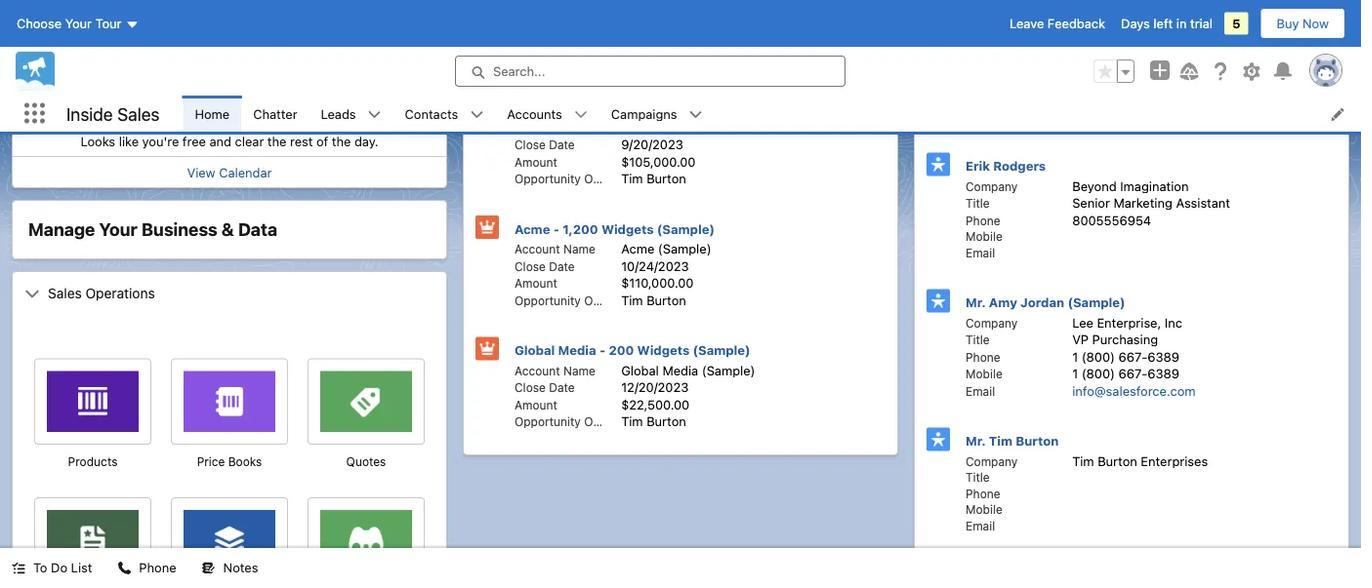 Task type: describe. For each thing, give the bounding box(es) containing it.
price books
[[197, 455, 262, 469]]

acme down search...
[[515, 100, 550, 115]]

mr. tim burton
[[966, 434, 1059, 449]]

buy now button
[[1260, 8, 1346, 39]]

global for global media - 200 widgets (sample)
[[515, 343, 555, 358]]

status:
[[973, 42, 1014, 57]]

account name for -
[[515, 364, 596, 378]]

looks
[[81, 134, 115, 148]]

buy
[[1277, 16, 1299, 31]]

choose your tour button
[[16, 8, 140, 39]]

feedback
[[1048, 16, 1106, 31]]

quotes button
[[308, 453, 425, 471]]

acme - 1100 widgets (sample)
[[515, 100, 709, 115]]

campaigns
[[611, 106, 677, 121]]

1 for mobile
[[1072, 367, 1078, 381]]

opportunity for -
[[515, 416, 581, 429]]

global media (sample)
[[621, 363, 755, 378]]

opportunity owner tim burton for $22,500.00
[[515, 415, 686, 429]]

lee enterprise, inc
[[1072, 315, 1183, 330]]

sales inside dropdown button
[[48, 285, 82, 301]]

vp
[[1072, 333, 1089, 347]]

close date for acme - 1100 widgets (sample)
[[515, 138, 575, 152]]

account for acme - 1100 widgets (sample)
[[515, 121, 560, 135]]

marketing
[[1114, 196, 1173, 210]]

phone button
[[106, 549, 188, 588]]

account name for 1100
[[515, 121, 596, 135]]

acme (sample) for 10/24/2023
[[621, 242, 712, 256]]

standard forecasting3 image
[[342, 511, 391, 566]]

source:
[[973, 57, 1018, 71]]

in
[[1177, 16, 1187, 31]]

- for 1,200
[[553, 222, 559, 236]]

2 the from the left
[[332, 134, 351, 148]]

mr. amy jordan (sample)
[[966, 295, 1126, 310]]

text default image for notes
[[202, 562, 215, 576]]

widgets for 9/20/2023
[[596, 100, 648, 115]]

acme - 1,200 widgets (sample)
[[515, 222, 715, 236]]

quotes
[[346, 455, 386, 469]]

manage your business & data
[[28, 219, 277, 240]]

universal
[[1055, 27, 1110, 42]]

global for global media (sample)
[[621, 363, 659, 378]]

and
[[209, 134, 231, 148]]

tim for $110,000.00
[[621, 293, 643, 308]]

free
[[183, 134, 206, 148]]

2 email from the top
[[966, 385, 995, 398]]

1,200
[[563, 222, 598, 236]]

leads inside list item
[[321, 106, 356, 121]]

lead status:
[[940, 42, 1014, 57]]

books
[[228, 455, 262, 469]]

universal technologies
[[1055, 27, 1192, 42]]

tim burton enterprises
[[1072, 454, 1208, 469]]

inside sales
[[66, 103, 160, 124]]

you're
[[142, 134, 179, 148]]

12/20/2023
[[621, 380, 689, 395]]

text default image for sales operations
[[24, 286, 40, 302]]

recently-viewed leads (3)
[[927, 117, 1108, 133]]

inc
[[1165, 315, 1183, 330]]

title for mr.
[[966, 333, 990, 347]]

trial
[[1190, 16, 1213, 31]]

name for 1,200
[[563, 243, 596, 256]]

amount for acme - 1,200 widgets (sample)
[[515, 277, 558, 291]]

operations
[[85, 285, 155, 301]]

text default image for to do list
[[12, 562, 25, 576]]

days
[[1121, 16, 1150, 31]]

search... button
[[455, 56, 846, 87]]

choose
[[17, 16, 62, 31]]

opportunity for 1100
[[515, 172, 581, 186]]

amy
[[989, 295, 1017, 310]]

info@salesforce.com
[[1072, 384, 1196, 398]]

opportunity owner tim burton for $105,000.00
[[515, 171, 686, 186]]

tim down info@salesforce.com link
[[1072, 454, 1094, 469]]

acme up 9/20/2023
[[621, 120, 655, 135]]

recently- for recently-viewed leads (3)
[[927, 117, 991, 133]]

6389 for mobile
[[1148, 367, 1180, 381]]

chatter link
[[241, 96, 309, 132]]

info@salesforce.com link
[[1072, 384, 1196, 398]]

account for acme - 1,200 widgets (sample)
[[515, 243, 560, 256]]

title for erik
[[966, 197, 990, 210]]

date for -
[[549, 381, 575, 395]]

buy now
[[1277, 16, 1329, 31]]

senior
[[1072, 196, 1110, 210]]

title inside title phone mobile email
[[966, 471, 990, 485]]

imagination
[[1120, 179, 1189, 193]]

1 (800) 667-6389 for mobile
[[1072, 367, 1180, 381]]

200
[[609, 343, 634, 358]]

667- for mobile
[[1119, 367, 1148, 381]]

standard product2 image
[[68, 371, 117, 426]]

owner for $105,000.00
[[584, 172, 620, 186]]

products button
[[34, 453, 151, 471]]

choose your tour
[[17, 16, 122, 31]]

left
[[1154, 16, 1173, 31]]

- for 1100
[[553, 100, 559, 115]]

view calendar
[[187, 165, 272, 180]]

title phone mobile email
[[966, 471, 1003, 533]]

tim for $105,000.00
[[621, 171, 643, 186]]

$105,000.00
[[621, 154, 696, 169]]

text default image for accounts
[[574, 108, 588, 122]]

new
[[1055, 42, 1082, 57]]

8005556954
[[1072, 213, 1152, 228]]

sales operations
[[48, 285, 155, 301]]

advertisement
[[1055, 57, 1141, 71]]

beyond
[[1072, 179, 1117, 193]]

standard contract image
[[68, 511, 117, 566]]

owner for $22,500.00
[[584, 416, 620, 429]]

date for 1100
[[549, 138, 575, 152]]

days left in trial
[[1121, 16, 1213, 31]]

mobile for mobile
[[966, 368, 1003, 381]]

price books button
[[171, 453, 288, 471]]

notes button
[[190, 549, 270, 588]]

view calendar link
[[187, 165, 272, 180]]

business
[[142, 219, 217, 240]]

2 vertical spatial widgets
[[637, 343, 690, 358]]

list containing home
[[183, 96, 1361, 132]]

(800) for phone
[[1082, 350, 1115, 364]]

account name for 1,200
[[515, 243, 596, 256]]

products
[[68, 455, 118, 469]]

leave feedback link
[[1010, 16, 1106, 31]]

rest
[[290, 134, 313, 148]]

calendar
[[219, 165, 272, 180]]

company for amy
[[966, 316, 1018, 330]]

0 vertical spatial (800)
[[1065, 13, 1098, 27]]

0 vertical spatial 6389
[[1131, 13, 1163, 27]]

amount for global media - 200 widgets (sample)
[[515, 398, 558, 412]]

name for 1100
[[563, 121, 596, 135]]

your for manage
[[99, 219, 138, 240]]

$22,500.00
[[621, 397, 690, 412]]

manage
[[28, 219, 95, 240]]

list
[[71, 561, 92, 576]]

viewed for leads
[[991, 117, 1041, 133]]

purchasing
[[1092, 333, 1158, 347]]

media for -
[[558, 343, 596, 358]]



Task type: vqa. For each thing, say whether or not it's contained in the screenshot.


Task type: locate. For each thing, give the bounding box(es) containing it.
2 title from the top
[[966, 333, 990, 347]]

1 the from the left
[[267, 134, 287, 148]]

email up mr. tim burton
[[966, 385, 995, 398]]

leave feedback
[[1010, 16, 1106, 31]]

1 vertical spatial mr.
[[966, 434, 986, 449]]

sales left the operations
[[48, 285, 82, 301]]

recently- up erik
[[927, 117, 991, 133]]

2 vertical spatial account name
[[515, 364, 596, 378]]

tim
[[621, 171, 643, 186], [621, 293, 643, 308], [621, 415, 643, 429], [989, 434, 1013, 449], [1072, 454, 1094, 469]]

0 vertical spatial -
[[553, 100, 559, 115]]

opportunity owner tim burton for $110,000.00
[[515, 293, 686, 308]]

0 vertical spatial amount
[[515, 155, 558, 169]]

acme (sample) for 9/20/2023
[[621, 120, 712, 135]]

burton for $105,000.00
[[647, 171, 686, 186]]

beyond imagination
[[1072, 179, 1189, 193]]

acme
[[515, 100, 550, 115], [621, 120, 655, 135], [515, 222, 550, 236], [621, 242, 655, 256]]

account down search...
[[515, 121, 560, 135]]

viewed up rodgers
[[991, 117, 1041, 133]]

1 acme (sample) from the top
[[621, 120, 712, 135]]

assistant
[[1176, 196, 1231, 210]]

1 vertical spatial close
[[515, 260, 546, 273]]

0 vertical spatial 1 (800) 667-6389
[[1055, 13, 1163, 27]]

text default image
[[470, 108, 484, 122], [574, 108, 588, 122], [689, 108, 703, 122]]

account down global media - 200 widgets (sample)
[[515, 364, 560, 378]]

lead for lead status:
[[940, 42, 969, 57]]

(800) for mobile
[[1082, 367, 1115, 381]]

1 account name from the top
[[515, 121, 596, 135]]

media for (sample)
[[663, 363, 698, 378]]

close date down accounts list item
[[515, 138, 575, 152]]

2 close date from the top
[[515, 260, 575, 273]]

0 horizontal spatial text default image
[[470, 108, 484, 122]]

2 amount from the top
[[515, 277, 558, 291]]

campaigns list item
[[599, 96, 714, 132]]

2 vertical spatial owner
[[584, 416, 620, 429]]

0 vertical spatial 1
[[1055, 13, 1061, 27]]

0 vertical spatial email
[[966, 246, 995, 260]]

-
[[553, 100, 559, 115], [553, 222, 559, 236], [600, 343, 606, 358]]

1 vertical spatial global
[[621, 363, 659, 378]]

senior marketing assistant
[[1072, 196, 1231, 210]]

3 amount from the top
[[515, 398, 558, 412]]

0 vertical spatial company
[[966, 180, 1018, 193]]

global left 200
[[515, 343, 555, 358]]

0 vertical spatial close
[[515, 138, 546, 152]]

the right of
[[332, 134, 351, 148]]

3 account name from the top
[[515, 364, 596, 378]]

2 vertical spatial -
[[600, 343, 606, 358]]

3 date from the top
[[549, 381, 575, 395]]

leave
[[1010, 16, 1044, 31]]

home
[[195, 106, 230, 121]]

1 close date from the top
[[515, 138, 575, 152]]

6389
[[1131, 13, 1163, 27], [1148, 350, 1180, 364], [1148, 367, 1180, 381]]

data
[[238, 219, 277, 240]]

2 vertical spatial amount
[[515, 398, 558, 412]]

accounts link
[[495, 96, 574, 132]]

3 opportunity from the top
[[515, 416, 581, 429]]

1 vertical spatial name
[[563, 243, 596, 256]]

1 horizontal spatial leads
[[1044, 117, 1084, 133]]

2 vertical spatial name
[[563, 364, 596, 378]]

name down the 1,200
[[563, 243, 596, 256]]

2 acme (sample) from the top
[[621, 242, 712, 256]]

1 vertical spatial (800)
[[1082, 350, 1115, 364]]

acme up the 10/24/2023 at the top
[[621, 242, 655, 256]]

(3) for recently-viewed leads (3)
[[1087, 117, 1108, 133]]

0 vertical spatial account
[[515, 121, 560, 135]]

2 close from the top
[[515, 260, 546, 273]]

media up 12/20/2023
[[663, 363, 698, 378]]

0 vertical spatial media
[[558, 343, 596, 358]]

text default image inside accounts list item
[[574, 108, 588, 122]]

tour
[[95, 16, 122, 31]]

contacts link
[[393, 96, 470, 132]]

1 vertical spatial 1 (800) 667-6389
[[1072, 350, 1180, 364]]

0 vertical spatial title
[[966, 197, 990, 210]]

text default image inside to do list button
[[12, 562, 25, 576]]

jordan
[[1021, 295, 1065, 310]]

0 vertical spatial mobile
[[966, 230, 1003, 244]]

date down the 1,200
[[549, 260, 575, 273]]

1 close from the top
[[515, 138, 546, 152]]

lead source:
[[940, 57, 1018, 71]]

leads up rodgers
[[1044, 117, 1084, 133]]

1100
[[563, 100, 593, 115]]

2 mr. from the top
[[966, 434, 986, 449]]

1 vertical spatial recently-
[[927, 117, 991, 133]]

text default image inside sales operations dropdown button
[[24, 286, 40, 302]]

burton for $22,500.00
[[647, 415, 686, 429]]

3 company from the top
[[966, 455, 1018, 469]]

2 text default image from the left
[[574, 108, 588, 122]]

1 (800) 667-6389
[[1055, 13, 1163, 27], [1072, 350, 1180, 364], [1072, 367, 1180, 381]]

text default image up day.
[[368, 108, 381, 122]]

your for choose
[[65, 16, 92, 31]]

1 horizontal spatial text default image
[[574, 108, 588, 122]]

text default image for phone
[[118, 562, 131, 576]]

like
[[119, 134, 139, 148]]

your left the tour
[[65, 16, 92, 31]]

0 horizontal spatial recently-
[[476, 58, 540, 74]]

mobile up mr. tim burton
[[966, 368, 1003, 381]]

mobile down mr. tim burton
[[966, 503, 1003, 517]]

of
[[316, 134, 328, 148]]

2 company from the top
[[966, 316, 1018, 330]]

0 horizontal spatial the
[[267, 134, 287, 148]]

owner up 200
[[584, 294, 620, 308]]

opportunity owner tim burton up acme - 1,200 widgets (sample)
[[515, 171, 686, 186]]

2 lead from the top
[[940, 57, 969, 71]]

contacts list item
[[393, 96, 495, 132]]

text default image inside contacts list item
[[470, 108, 484, 122]]

3 title from the top
[[966, 471, 990, 485]]

2 vertical spatial title
[[966, 471, 990, 485]]

0 vertical spatial opportunity owner tim burton
[[515, 171, 686, 186]]

1 mobile from the top
[[966, 230, 1003, 244]]

to
[[33, 561, 47, 576]]

burton for $110,000.00
[[647, 293, 686, 308]]

company for tim
[[966, 455, 1018, 469]]

1 company from the top
[[966, 180, 1018, 193]]

erik rodgers
[[966, 159, 1046, 173]]

0 horizontal spatial media
[[558, 343, 596, 358]]

sales up like
[[117, 103, 160, 124]]

close
[[515, 138, 546, 152], [515, 260, 546, 273], [515, 381, 546, 395]]

close for acme - 1,200 widgets (sample)
[[515, 260, 546, 273]]

company down erik
[[966, 180, 1018, 193]]

name down "1100"
[[563, 121, 596, 135]]

campaigns link
[[599, 96, 689, 132]]

tim up title phone mobile email
[[989, 434, 1013, 449]]

1 horizontal spatial your
[[99, 219, 138, 240]]

to do list button
[[0, 549, 104, 588]]

(800)
[[1065, 13, 1098, 27], [1082, 350, 1115, 364], [1082, 367, 1115, 381]]

1 vertical spatial close date
[[515, 260, 575, 273]]

1 vertical spatial 1
[[1072, 350, 1078, 364]]

1 horizontal spatial global
[[621, 363, 659, 378]]

3 name from the top
[[563, 364, 596, 378]]

recently-viewed opportunities (3)
[[476, 58, 710, 74]]

notes
[[223, 561, 258, 576]]

9/20/2023
[[621, 137, 683, 152]]

account name down global media - 200 widgets (sample)
[[515, 364, 596, 378]]

1 vertical spatial acme (sample)
[[621, 242, 712, 256]]

account for global media - 200 widgets (sample)
[[515, 364, 560, 378]]

1 vertical spatial -
[[553, 222, 559, 236]]

667-
[[1102, 13, 1131, 27], [1119, 350, 1148, 364], [1119, 367, 1148, 381]]

date for 1,200
[[549, 260, 575, 273]]

1 horizontal spatial recently-
[[927, 117, 991, 133]]

text default image for campaigns
[[689, 108, 703, 122]]

10/24/2023
[[621, 259, 689, 273]]

standard order image
[[205, 511, 254, 566]]

technologies
[[1113, 27, 1192, 42]]

text default image inside phone button
[[118, 562, 131, 576]]

0 vertical spatial account name
[[515, 121, 596, 135]]

clear
[[235, 134, 264, 148]]

1 vertical spatial amount
[[515, 277, 558, 291]]

phone up mobile email
[[966, 214, 1001, 228]]

1 horizontal spatial sales
[[117, 103, 160, 124]]

2 vertical spatial close date
[[515, 381, 575, 395]]

do
[[51, 561, 67, 576]]

1 amount from the top
[[515, 155, 558, 169]]

2 vertical spatial account
[[515, 364, 560, 378]]

mr. up title phone mobile email
[[966, 434, 986, 449]]

group
[[1094, 60, 1135, 83]]

text default image right campaigns
[[689, 108, 703, 122]]

email up amy at the right of page
[[966, 246, 995, 260]]

company for rodgers
[[966, 180, 1018, 193]]

0 vertical spatial acme (sample)
[[621, 120, 712, 135]]

close for acme - 1100 widgets (sample)
[[515, 138, 546, 152]]

tim down the $110,000.00
[[621, 293, 643, 308]]

account name down the 1,200
[[515, 243, 596, 256]]

1 vertical spatial owner
[[584, 294, 620, 308]]

company down mr. tim burton
[[966, 455, 1018, 469]]

name down global media - 200 widgets (sample)
[[563, 364, 596, 378]]

company down amy at the right of page
[[966, 316, 1018, 330]]

0 vertical spatial widgets
[[596, 100, 648, 115]]

search...
[[493, 64, 545, 79]]

media
[[558, 343, 596, 358], [663, 363, 698, 378]]

owner
[[584, 172, 620, 186], [584, 294, 620, 308], [584, 416, 620, 429]]

widgets for 10/24/2023
[[601, 222, 654, 236]]

day.
[[354, 134, 378, 148]]

1 vertical spatial 6389
[[1148, 350, 1180, 364]]

1 horizontal spatial (3)
[[1087, 117, 1108, 133]]

phone right standard contract image
[[139, 561, 176, 576]]

mr. for mr. tim burton
[[966, 434, 986, 449]]

company
[[966, 180, 1018, 193], [966, 316, 1018, 330], [966, 455, 1018, 469]]

lead for lead source:
[[940, 57, 969, 71]]

mobile email
[[966, 230, 1003, 260]]

0 vertical spatial mr.
[[966, 295, 986, 310]]

0 vertical spatial 667-
[[1102, 13, 1131, 27]]

opportunity owner tim burton down $22,500.00 at the bottom of the page
[[515, 415, 686, 429]]

3 opportunity owner tim burton from the top
[[515, 415, 686, 429]]

close date down the 1,200
[[515, 260, 575, 273]]

1 opportunity from the top
[[515, 172, 581, 186]]

close date for global media - 200 widgets (sample)
[[515, 381, 575, 395]]

recently- up "accounts"
[[476, 58, 540, 74]]

0 vertical spatial your
[[65, 16, 92, 31]]

- left the 1,200
[[553, 222, 559, 236]]

0 horizontal spatial leads
[[321, 106, 356, 121]]

name for -
[[563, 364, 596, 378]]

tim for $22,500.00
[[621, 415, 643, 429]]

home link
[[183, 96, 241, 132]]

0 vertical spatial (3)
[[690, 58, 710, 74]]

sales
[[117, 103, 160, 124], [48, 285, 82, 301]]

view
[[187, 165, 215, 180]]

1 (800) 667-6389 up info@salesforce.com link
[[1072, 367, 1180, 381]]

accounts list item
[[495, 96, 599, 132]]

price
[[197, 455, 225, 469]]

0 vertical spatial date
[[549, 138, 575, 152]]

the left rest
[[267, 134, 287, 148]]

0 vertical spatial owner
[[584, 172, 620, 186]]

text default image inside leads list item
[[368, 108, 381, 122]]

1 name from the top
[[563, 121, 596, 135]]

now
[[1303, 16, 1329, 31]]

title down erik
[[966, 197, 990, 210]]

2 vertical spatial 6389
[[1148, 367, 1180, 381]]

1 (800) 667-6389 up advertisement
[[1055, 13, 1163, 27]]

0 horizontal spatial global
[[515, 343, 555, 358]]

opportunity for 1,200
[[515, 294, 581, 308]]

text default image
[[368, 108, 381, 122], [24, 286, 40, 302], [12, 562, 25, 576], [118, 562, 131, 576], [202, 562, 215, 576]]

to do list
[[33, 561, 92, 576]]

1 vertical spatial mobile
[[966, 368, 1003, 381]]

text default image for contacts
[[470, 108, 484, 122]]

0 vertical spatial sales
[[117, 103, 160, 124]]

email inside mobile email
[[966, 246, 995, 260]]

account down acme - 1,200 widgets (sample)
[[515, 243, 560, 256]]

owner up acme - 1,200 widgets (sample)
[[584, 172, 620, 186]]

2 account from the top
[[515, 243, 560, 256]]

1 vertical spatial sales
[[48, 285, 82, 301]]

- left "1100"
[[553, 100, 559, 115]]

0 vertical spatial close date
[[515, 138, 575, 152]]

1 horizontal spatial viewed
[[991, 117, 1041, 133]]

2 vertical spatial opportunity owner tim burton
[[515, 415, 686, 429]]

recently-
[[476, 58, 540, 74], [927, 117, 991, 133]]

1 vertical spatial your
[[99, 219, 138, 240]]

text default image inside notes button
[[202, 562, 215, 576]]

global down global media - 200 widgets (sample)
[[621, 363, 659, 378]]

1 lead from the top
[[940, 42, 969, 57]]

1 vertical spatial title
[[966, 333, 990, 347]]

inside
[[66, 103, 113, 124]]

2 vertical spatial company
[[966, 455, 1018, 469]]

text default image inside the campaigns 'list item'
[[689, 108, 703, 122]]

text default image left notes on the bottom
[[202, 562, 215, 576]]

global media - 200 widgets (sample)
[[515, 343, 751, 358]]

widgets up the global media (sample)
[[637, 343, 690, 358]]

2 owner from the top
[[584, 294, 620, 308]]

2 vertical spatial (800)
[[1082, 367, 1115, 381]]

tim down $105,000.00
[[621, 171, 643, 186]]

$110,000.00
[[621, 276, 694, 291]]

close date for acme - 1,200 widgets (sample)
[[515, 260, 575, 273]]

0 vertical spatial recently-
[[476, 58, 540, 74]]

2 vertical spatial close
[[515, 381, 546, 395]]

(3) down advertisement
[[1087, 117, 1108, 133]]

0 vertical spatial viewed
[[540, 58, 590, 74]]

close for global media - 200 widgets (sample)
[[515, 381, 546, 395]]

contacts
[[405, 106, 458, 121]]

owner down 200
[[584, 416, 620, 429]]

1 vertical spatial opportunity owner tim burton
[[515, 293, 686, 308]]

0 horizontal spatial sales
[[48, 285, 82, 301]]

lead left source:
[[940, 57, 969, 71]]

close date down global media - 200 widgets (sample)
[[515, 381, 575, 395]]

1 horizontal spatial the
[[332, 134, 351, 148]]

0 horizontal spatial viewed
[[540, 58, 590, 74]]

2 account name from the top
[[515, 243, 596, 256]]

tim down $22,500.00 at the bottom of the page
[[621, 415, 643, 429]]

global
[[515, 343, 555, 358], [621, 363, 659, 378]]

1 vertical spatial widgets
[[601, 222, 654, 236]]

1 title from the top
[[966, 197, 990, 210]]

1 vertical spatial (3)
[[1087, 117, 1108, 133]]

mobile
[[966, 230, 1003, 244], [966, 368, 1003, 381], [966, 503, 1003, 517]]

media left 200
[[558, 343, 596, 358]]

opportunities
[[593, 58, 686, 74]]

leads link
[[309, 96, 368, 132]]

amount for acme - 1100 widgets (sample)
[[515, 155, 558, 169]]

2 date from the top
[[549, 260, 575, 273]]

widgets up the 10/24/2023 at the top
[[601, 222, 654, 236]]

accounts
[[507, 106, 562, 121]]

standard quote image
[[342, 371, 391, 426]]

1 date from the top
[[549, 138, 575, 152]]

0 vertical spatial opportunity
[[515, 172, 581, 186]]

0 horizontal spatial (3)
[[690, 58, 710, 74]]

recently- for recently-viewed opportunities (3)
[[476, 58, 540, 74]]

667- for phone
[[1119, 350, 1148, 364]]

1 owner from the top
[[584, 172, 620, 186]]

phone down mr. tim burton
[[966, 487, 1001, 501]]

1 vertical spatial opportunity
[[515, 294, 581, 308]]

account name down "1100"
[[515, 121, 596, 135]]

2 vertical spatial mobile
[[966, 503, 1003, 517]]

lead left status: on the top of page
[[940, 42, 969, 57]]

1 (800) 667-6389 down purchasing
[[1072, 350, 1180, 364]]

close date
[[515, 138, 575, 152], [515, 260, 575, 273], [515, 381, 575, 395]]

your right the manage on the left top of the page
[[99, 219, 138, 240]]

owner for $110,000.00
[[584, 294, 620, 308]]

5
[[1232, 16, 1241, 31]]

acme (sample) up the 10/24/2023 at the top
[[621, 242, 712, 256]]

email down mr. tim burton
[[966, 520, 995, 533]]

1 mr. from the top
[[966, 295, 986, 310]]

mobile up amy at the right of page
[[966, 230, 1003, 244]]

2 vertical spatial 1 (800) 667-6389
[[1072, 367, 1180, 381]]

your inside choose your tour dropdown button
[[65, 16, 92, 31]]

2 vertical spatial opportunity
[[515, 416, 581, 429]]

leads list item
[[309, 96, 393, 132]]

text default image right "accounts"
[[574, 108, 588, 122]]

0 vertical spatial name
[[563, 121, 596, 135]]

text default image right contacts
[[470, 108, 484, 122]]

1 vertical spatial email
[[966, 385, 995, 398]]

mr. left amy at the right of page
[[966, 295, 986, 310]]

3 mobile from the top
[[966, 503, 1003, 517]]

acme left the 1,200
[[515, 222, 550, 236]]

account
[[515, 121, 560, 135], [515, 243, 560, 256], [515, 364, 560, 378]]

3 text default image from the left
[[689, 108, 703, 122]]

title down mr. tim burton
[[966, 471, 990, 485]]

3 owner from the top
[[584, 416, 620, 429]]

account name
[[515, 121, 596, 135], [515, 243, 596, 256], [515, 364, 596, 378]]

1 vertical spatial date
[[549, 260, 575, 273]]

2 vertical spatial date
[[549, 381, 575, 395]]

2 mobile from the top
[[966, 368, 1003, 381]]

phone down amy at the right of page
[[966, 351, 1001, 364]]

0 vertical spatial global
[[515, 343, 555, 358]]

phone inside title phone mobile email
[[966, 487, 1001, 501]]

rodgers
[[993, 159, 1046, 173]]

2 opportunity owner tim burton from the top
[[515, 293, 686, 308]]

email inside title phone mobile email
[[966, 520, 995, 533]]

lee
[[1072, 315, 1094, 330]]

3 close from the top
[[515, 381, 546, 395]]

2 name from the top
[[563, 243, 596, 256]]

1 email from the top
[[966, 246, 995, 260]]

1 vertical spatial media
[[663, 363, 698, 378]]

- left 200
[[600, 343, 606, 358]]

(3) right opportunities
[[690, 58, 710, 74]]

1 vertical spatial 667-
[[1119, 350, 1148, 364]]

2 vertical spatial 667-
[[1119, 367, 1148, 381]]

1 account from the top
[[515, 121, 560, 135]]

3 account from the top
[[515, 364, 560, 378]]

1 (800) 667-6389 for phone
[[1072, 350, 1180, 364]]

viewed for opportunities
[[540, 58, 590, 74]]

mobile for mobile email
[[966, 230, 1003, 244]]

opportunity owner tim burton up 200
[[515, 293, 686, 308]]

1 vertical spatial account name
[[515, 243, 596, 256]]

0 horizontal spatial your
[[65, 16, 92, 31]]

1 horizontal spatial media
[[663, 363, 698, 378]]

acme (sample) up 9/20/2023
[[621, 120, 712, 135]]

viewed up "1100"
[[540, 58, 590, 74]]

enterprise,
[[1097, 315, 1161, 330]]

phone inside button
[[139, 561, 176, 576]]

date down global media - 200 widgets (sample)
[[549, 381, 575, 395]]

1 vertical spatial company
[[966, 316, 1018, 330]]

(3)
[[690, 58, 710, 74], [1087, 117, 1108, 133]]

2 opportunity from the top
[[515, 294, 581, 308]]

text default image right list
[[118, 562, 131, 576]]

3 email from the top
[[966, 520, 995, 533]]

(3) for recently-viewed opportunities (3)
[[690, 58, 710, 74]]

3 close date from the top
[[515, 381, 575, 395]]

standard pricebook2 image
[[205, 371, 254, 426]]

6389 for phone
[[1148, 350, 1180, 364]]

1 vertical spatial account
[[515, 243, 560, 256]]

2 vertical spatial email
[[966, 520, 995, 533]]

leads up of
[[321, 106, 356, 121]]

vp purchasing
[[1072, 333, 1158, 347]]

widgets right "1100"
[[596, 100, 648, 115]]

2 horizontal spatial text default image
[[689, 108, 703, 122]]

text default image left to
[[12, 562, 25, 576]]

mr. for mr. amy jordan (sample)
[[966, 295, 986, 310]]

title down amy at the right of page
[[966, 333, 990, 347]]

1 opportunity owner tim burton from the top
[[515, 171, 686, 186]]

leads
[[321, 106, 356, 121], [1044, 117, 1084, 133]]

date down accounts list item
[[549, 138, 575, 152]]

text default image left sales operations
[[24, 286, 40, 302]]

1 text default image from the left
[[470, 108, 484, 122]]

1 for phone
[[1072, 350, 1078, 364]]

list
[[183, 96, 1361, 132]]



